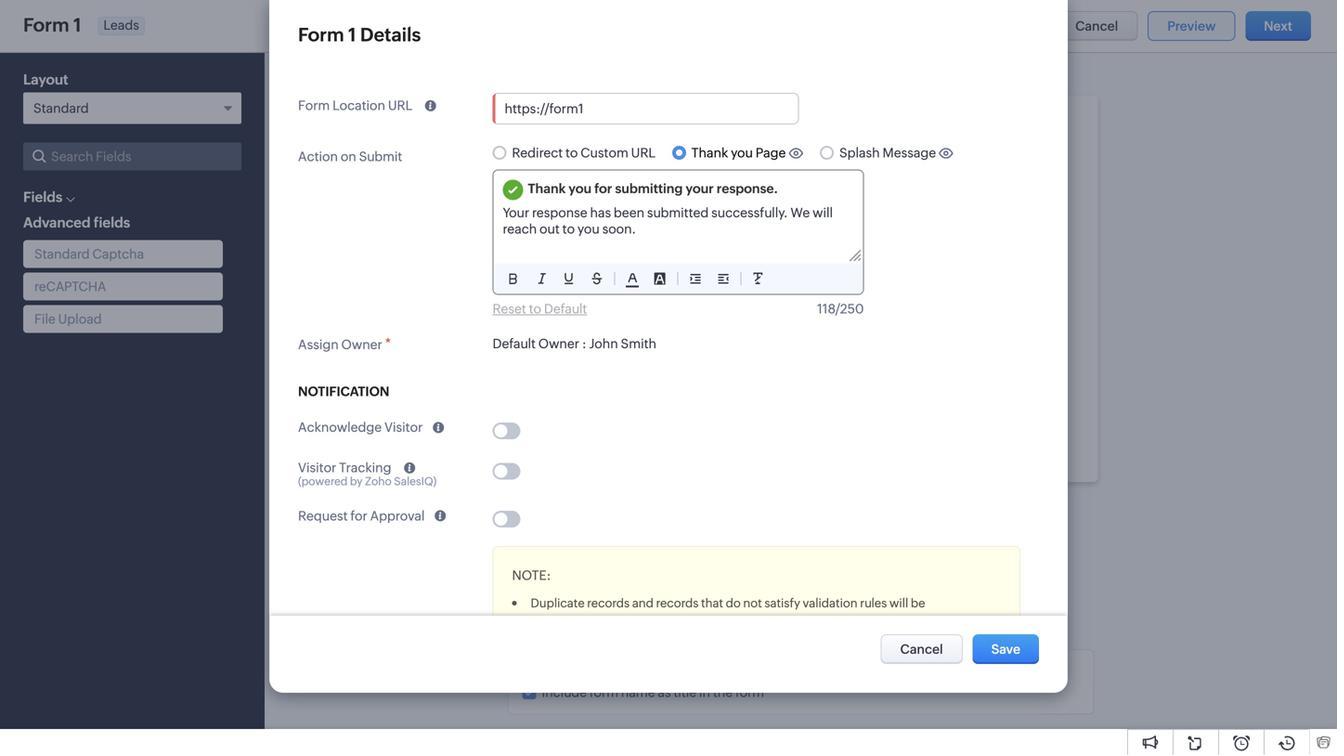 Task type: describe. For each thing, give the bounding box(es) containing it.
sent
[[609, 615, 633, 629]]

as
[[658, 685, 671, 700]]

request for approval
[[298, 508, 425, 523]]

save button
[[973, 634, 1039, 664]]

owner for *
[[341, 337, 383, 352]]

save
[[992, 642, 1021, 657]]

contacts
[[237, 15, 292, 30]]

on
[[341, 149, 356, 164]]

that
[[701, 597, 724, 610]]

notification sms
[[45, 304, 146, 319]]

0 vertical spatial for
[[595, 181, 612, 196]]

channels
[[31, 242, 89, 256]]

channels region
[[0, 266, 242, 388]]

thank for thank you page
[[692, 145, 729, 160]]

Enter Form Name text field
[[23, 14, 91, 36]]

response
[[423, 72, 487, 89]]

splash
[[840, 145, 880, 160]]

form 1 details
[[298, 24, 421, 46]]

118 / 250
[[818, 301, 864, 316]]

cancel for the rightmost cancel button
[[1076, 19, 1119, 33]]

visitor tracking
[[298, 460, 392, 475]]

duplicate records and records that do not satisfy validation rules will be automatically sent for manual approval.
[[531, 597, 926, 629]]

validation
[[803, 597, 858, 610]]

(powered by zoho salesiq)
[[298, 475, 437, 488]]

been
[[614, 205, 645, 220]]

cancel for bottom cancel button
[[901, 642, 944, 657]]

auto-
[[388, 72, 423, 89]]

form for form location url
[[298, 98, 330, 113]]

form location url
[[298, 98, 413, 113]]

will inside duplicate records and records that do not satisfy validation rules will be automatically sent for manual approval.
[[890, 597, 909, 610]]

your
[[503, 205, 530, 220]]

channels button
[[0, 231, 242, 266]]

your
[[686, 181, 714, 196]]

thank for thank you for submitting your response.
[[528, 181, 566, 196]]

default
[[493, 336, 536, 351]]

response
[[532, 205, 588, 220]]

and
[[632, 597, 654, 610]]

the
[[713, 685, 733, 700]]

1 records from the left
[[587, 597, 630, 610]]

118
[[818, 301, 836, 316]]

approval
[[370, 508, 425, 523]]

crm
[[45, 13, 82, 32]]

1 vertical spatial for
[[351, 508, 368, 523]]

john
[[589, 336, 618, 351]]

assign owner *
[[298, 336, 391, 352]]

details
[[360, 24, 421, 46]]

logo image
[[15, 15, 37, 30]]

last name *
[[541, 219, 599, 232]]

auto-response rules
[[388, 72, 525, 89]]

automatically
[[531, 615, 607, 629]]

be
[[911, 597, 926, 610]]

acknowledge
[[298, 420, 382, 435]]

250
[[840, 301, 864, 316]]

smith
[[621, 336, 657, 351]]

city
[[541, 349, 560, 362]]

form for form 1 details
[[298, 24, 344, 46]]

in
[[699, 685, 711, 700]]

include form name as title in the form
[[542, 685, 765, 700]]

we
[[791, 205, 810, 220]]

Search Fields text field
[[23, 143, 242, 170]]

first name
[[541, 175, 596, 187]]

deals link
[[394, 0, 457, 45]]

location
[[333, 98, 386, 113]]

leads
[[103, 18, 139, 33]]

action
[[298, 149, 338, 164]]

request
[[298, 508, 348, 523]]

zoho
[[365, 475, 392, 488]]

salesiq)
[[394, 475, 437, 488]]

custom
[[581, 145, 629, 160]]

duplicate
[[531, 597, 585, 610]]

out
[[540, 221, 560, 236]]

response.
[[717, 181, 778, 196]]

rules
[[860, 597, 887, 610]]

name
[[621, 685, 655, 700]]

standard
[[34, 247, 90, 261]]

standard captcha
[[34, 247, 144, 261]]

0 vertical spatial visitor
[[385, 420, 423, 435]]

* for assign owner *
[[385, 336, 391, 351]]

phone
[[541, 264, 573, 276]]



Task type: vqa. For each thing, say whether or not it's contained in the screenshot.
bottom Visitor
yes



Task type: locate. For each thing, give the bounding box(es) containing it.
form left location
[[298, 98, 330, 113]]

deals
[[409, 15, 442, 30]]

1 vertical spatial visitor
[[298, 460, 337, 475]]

for inside duplicate records and records that do not satisfy validation rules will be automatically sent for manual approval.
[[636, 615, 652, 629]]

contacts link
[[222, 0, 306, 45]]

1 form from the left
[[590, 685, 619, 700]]

1
[[348, 24, 356, 46]]

assign
[[298, 337, 339, 352]]

name for first name
[[566, 175, 596, 187]]

auto-response rules list
[[270, 60, 541, 101]]

accounts link
[[306, 0, 394, 45]]

submit
[[359, 149, 403, 164]]

owner for :
[[539, 336, 580, 351]]

form left "name"
[[590, 685, 619, 700]]

1 horizontal spatial notification
[[298, 384, 390, 399]]

0 horizontal spatial form
[[590, 685, 619, 700]]

0 vertical spatial url
[[388, 98, 413, 113]]

0 horizontal spatial will
[[813, 205, 833, 220]]

accounts
[[321, 15, 379, 30]]

not
[[743, 597, 762, 610]]

next
[[1265, 19, 1293, 33]]

page
[[756, 145, 786, 160]]

1 vertical spatial will
[[890, 597, 909, 610]]

submitted
[[647, 205, 709, 220]]

sms
[[118, 304, 146, 319]]

name down redirect to custom url
[[566, 175, 596, 187]]

1 vertical spatial to
[[563, 221, 575, 236]]

name right last
[[565, 219, 595, 232]]

records up the 'manual'
[[656, 597, 699, 610]]

1 horizontal spatial url
[[631, 145, 656, 160]]

*
[[595, 219, 599, 232], [385, 336, 391, 351]]

you for for
[[569, 181, 592, 196]]

0 vertical spatial notification
[[45, 304, 116, 319]]

0 horizontal spatial thank
[[528, 181, 566, 196]]

to
[[566, 145, 578, 160], [563, 221, 575, 236]]

1 vertical spatial notification
[[298, 384, 390, 399]]

do
[[726, 597, 741, 610]]

owner right assign
[[341, 337, 383, 352]]

redirect to custom url
[[512, 145, 656, 160]]

0 vertical spatial cancel button
[[1056, 11, 1138, 41]]

1 vertical spatial form
[[298, 98, 330, 113]]

0 horizontal spatial for
[[351, 508, 368, 523]]

1 horizontal spatial cancel
[[1076, 19, 1119, 33]]

(powered
[[298, 475, 348, 488]]

0 vertical spatial *
[[595, 219, 599, 232]]

to up first name
[[566, 145, 578, 160]]

visitor left by
[[298, 460, 337, 475]]

you left page
[[731, 145, 753, 160]]

1 vertical spatial name
[[565, 219, 595, 232]]

first
[[541, 175, 563, 187]]

0 horizontal spatial visitor
[[298, 460, 337, 475]]

action on submit
[[298, 149, 403, 164]]

0 vertical spatial you
[[731, 145, 753, 160]]

1 vertical spatial you
[[569, 181, 592, 196]]

manual
[[654, 615, 696, 629]]

1 horizontal spatial *
[[595, 219, 599, 232]]

approval.
[[698, 615, 750, 629]]

notification for notification sms
[[45, 304, 116, 319]]

form left the 1
[[298, 24, 344, 46]]

to right last
[[563, 221, 575, 236]]

notification inside notification sms link
[[45, 304, 116, 319]]

name for last name *
[[565, 219, 595, 232]]

will
[[813, 205, 833, 220], [890, 597, 909, 610]]

1 vertical spatial *
[[385, 336, 391, 351]]

0 vertical spatial to
[[566, 145, 578, 160]]

0 horizontal spatial records
[[587, 597, 630, 610]]

/
[[836, 301, 840, 316]]

2 horizontal spatial for
[[636, 615, 652, 629]]

your response has been submitted successfully. we will reach out to you soon.
[[503, 205, 836, 236]]

next button
[[1246, 11, 1312, 41]]

thank you for submitting your response.
[[528, 181, 778, 196]]

default owner : john smith
[[493, 336, 657, 351]]

1 horizontal spatial will
[[890, 597, 909, 610]]

1 vertical spatial cancel button
[[881, 634, 963, 664]]

form
[[590, 685, 619, 700], [736, 685, 765, 700]]

notification for notification
[[298, 384, 390, 399]]

will right we
[[813, 205, 833, 220]]

1 horizontal spatial form
[[736, 685, 765, 700]]

acknowledge visitor
[[298, 420, 423, 435]]

will inside your response has been submitted successfully. we will reach out to you soon.
[[813, 205, 833, 220]]

for down and
[[636, 615, 652, 629]]

* inside assign owner *
[[385, 336, 391, 351]]

soon.
[[602, 221, 636, 236]]

2 vertical spatial you
[[578, 221, 600, 236]]

owner inside assign owner *
[[341, 337, 383, 352]]

thank up response
[[528, 181, 566, 196]]

for down by
[[351, 508, 368, 523]]

visitor
[[385, 420, 423, 435], [298, 460, 337, 475]]

you for page
[[731, 145, 753, 160]]

0 vertical spatial name
[[566, 175, 596, 187]]

reach
[[503, 221, 537, 236]]

* right assign
[[385, 336, 391, 351]]

redirect
[[512, 145, 563, 160]]

1 vertical spatial url
[[631, 145, 656, 160]]

2 records from the left
[[656, 597, 699, 610]]

owner
[[539, 336, 580, 351], [341, 337, 383, 352]]

notification sms link
[[45, 302, 146, 320]]

name
[[566, 175, 596, 187], [565, 219, 595, 232]]

1 horizontal spatial records
[[656, 597, 699, 610]]

for
[[595, 181, 612, 196], [351, 508, 368, 523], [636, 615, 652, 629]]

you
[[731, 145, 753, 160], [569, 181, 592, 196], [578, 221, 600, 236]]

setup
[[19, 81, 71, 102]]

you down has
[[578, 221, 600, 236]]

* for last name *
[[595, 219, 599, 232]]

has
[[590, 205, 611, 220]]

by
[[350, 475, 363, 488]]

url down auto-
[[388, 98, 413, 113]]

1 horizontal spatial cancel button
[[1056, 11, 1138, 41]]

0 horizontal spatial cancel
[[901, 642, 944, 657]]

1 horizontal spatial visitor
[[385, 420, 423, 435]]

url
[[388, 98, 413, 113], [631, 145, 656, 160]]

0 horizontal spatial *
[[385, 336, 391, 351]]

email link
[[45, 271, 78, 290]]

records up sent
[[587, 597, 630, 610]]

title
[[674, 685, 697, 700]]

to inside your response has been submitted successfully. we will reach out to you soon.
[[563, 221, 575, 236]]

1 vertical spatial thank
[[528, 181, 566, 196]]

thank up your
[[692, 145, 729, 160]]

successfully.
[[712, 205, 788, 220]]

0 vertical spatial will
[[813, 205, 833, 220]]

you inside your response has been submitted successfully. we will reach out to you soon.
[[578, 221, 600, 236]]

submitting
[[615, 181, 683, 196]]

0 vertical spatial form
[[298, 24, 344, 46]]

cancel button
[[1056, 11, 1138, 41], [881, 634, 963, 664]]

url up submitting
[[631, 145, 656, 160]]

:
[[582, 336, 587, 351]]

* left soon.
[[595, 219, 599, 232]]

form right the
[[736, 685, 765, 700]]

1 vertical spatial cancel
[[901, 642, 944, 657]]

fields
[[23, 189, 63, 205]]

0 vertical spatial thank
[[692, 145, 729, 160]]

1 form from the top
[[298, 24, 344, 46]]

captcha
[[92, 247, 144, 261]]

notification up acknowledge
[[298, 384, 390, 399]]

1 horizontal spatial for
[[595, 181, 612, 196]]

2 owner from the left
[[341, 337, 383, 352]]

layout
[[23, 72, 68, 88]]

1 owner from the left
[[539, 336, 580, 351]]

owner left :
[[539, 336, 580, 351]]

2 form from the top
[[298, 98, 330, 113]]

last
[[541, 219, 562, 232]]

0 vertical spatial cancel
[[1076, 19, 1119, 33]]

for up has
[[595, 181, 612, 196]]

you right first
[[569, 181, 592, 196]]

satisfy
[[765, 597, 801, 610]]

notification down email
[[45, 304, 116, 319]]

note:
[[512, 568, 551, 583]]

rules
[[490, 72, 525, 89]]

splash message
[[840, 145, 936, 160]]

home link
[[90, 0, 156, 45]]

will left be
[[890, 597, 909, 610]]

include
[[542, 685, 587, 700]]

1 horizontal spatial thank
[[692, 145, 729, 160]]

2 vertical spatial for
[[636, 615, 652, 629]]

preview
[[1168, 19, 1216, 33]]

0 horizontal spatial url
[[388, 98, 413, 113]]

0 horizontal spatial notification
[[45, 304, 116, 319]]

preview button
[[1148, 11, 1236, 41]]

1 horizontal spatial owner
[[539, 336, 580, 351]]

message
[[883, 145, 936, 160]]

2 form from the left
[[736, 685, 765, 700]]

0 horizontal spatial cancel button
[[881, 634, 963, 664]]

visitor up salesiq)
[[385, 420, 423, 435]]

notification
[[45, 304, 116, 319], [298, 384, 390, 399]]

thank you page
[[692, 145, 786, 160]]

None text field
[[494, 94, 798, 124]]

0 horizontal spatial owner
[[341, 337, 383, 352]]

home
[[105, 15, 141, 30]]

email
[[45, 273, 78, 288]]



